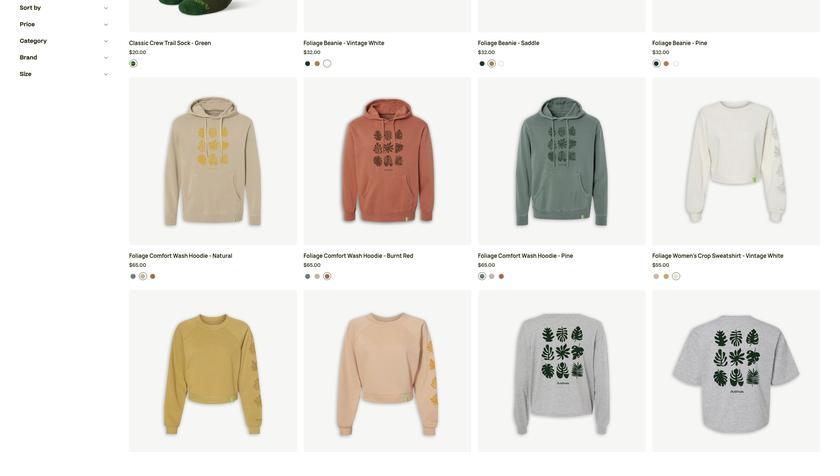 Task type: describe. For each thing, give the bounding box(es) containing it.
pine inside foliage comfort wash hoodie - pine $65.00
[[562, 252, 574, 259]]

$32.00 link for foliage beanie - pine
[[653, 49, 821, 56]]

brand button
[[20, 49, 109, 66]]

wash for natural
[[173, 252, 188, 259]]

- inside the foliage beanie - pine $32.00
[[693, 39, 695, 47]]

price
[[20, 21, 35, 29]]

Vintage White radio
[[673, 60, 681, 67]]

natural image for foliage comfort wash hoodie - natural
[[140, 274, 146, 279]]

saddle image for foliage beanie - saddle
[[489, 61, 495, 66]]

vintage white radio for foliage women's crop sweatshirt - vintage white
[[673, 273, 681, 280]]

crop
[[699, 252, 712, 259]]

classic
[[129, 39, 149, 47]]

natural radio for foliage comfort wash hoodie - burnt red
[[314, 273, 322, 280]]

pine image for foliage beanie - pine
[[654, 61, 660, 66]]

burnt red radio for foliage comfort wash hoodie - burnt red
[[323, 273, 331, 280]]

$32.00 for foliage beanie - pine
[[653, 49, 670, 56]]

foliage for foliage comfort wash hoodie - natural
[[129, 252, 148, 259]]

natural image for foliage comfort wash hoodie - pine
[[489, 274, 495, 279]]

beanie for saddle
[[499, 39, 517, 47]]

size button
[[20, 66, 109, 83]]

pine radio for foliage comfort wash hoodie - pine
[[479, 273, 487, 280]]

white inside foliage beanie - vintage white $32.00
[[369, 39, 385, 47]]

$32.00 link for foliage beanie - saddle
[[478, 49, 646, 56]]

pine radio for foliage beanie - saddle
[[479, 60, 487, 67]]

pine image for foliage beanie - saddle
[[480, 61, 485, 66]]

$20.00 link
[[129, 49, 297, 56]]

burnt
[[387, 252, 402, 259]]

sand dune image
[[654, 274, 660, 279]]

foliage for foliage beanie - pine
[[653, 39, 672, 47]]

saddle radio for foliage beanie - saddle
[[488, 60, 496, 67]]

- inside classic crew trail sock - green $20.00
[[192, 39, 194, 47]]

foliage beanie - pine link
[[653, 39, 821, 47]]

comfort for foliage comfort wash hoodie - natural
[[150, 252, 172, 259]]

foliage beanie - saddle link
[[478, 39, 646, 47]]

vintage inside foliage beanie - vintage white $32.00
[[347, 39, 368, 47]]

option group for foliage beanie - saddle
[[479, 60, 647, 67]]

- inside foliage beanie - vintage white $32.00
[[344, 39, 346, 47]]

option group for foliage beanie - vintage white
[[304, 60, 472, 67]]

natural
[[213, 252, 233, 259]]

$65.00 link for pine
[[478, 262, 646, 269]]

foliage comfort wash hoodie - natural link
[[129, 252, 297, 260]]

sort
[[20, 4, 32, 12]]

price button
[[20, 16, 109, 33]]

women's
[[673, 252, 697, 259]]

Saddle radio
[[314, 60, 322, 67]]

foliage for foliage women's crop sweatshirt - vintage white
[[653, 252, 672, 259]]

pine radio for foliage beanie - pine
[[653, 60, 661, 67]]

comfort for foliage comfort wash hoodie - burnt red
[[324, 252, 347, 259]]

burnt red image for foliage comfort wash hoodie - burnt red
[[325, 274, 330, 279]]

green image
[[131, 61, 136, 66]]

option group for foliage comfort wash hoodie - natural
[[129, 273, 297, 280]]

category button
[[20, 33, 109, 49]]

vintage white image for women's
[[674, 274, 679, 279]]

foliage women's crop sweatshirt - vintage white $55.00
[[653, 252, 784, 269]]

vintage white image for beanie
[[674, 61, 679, 66]]

foliage comfort wash hoodie - natural $65.00
[[129, 252, 233, 269]]

pine inside the foliage beanie - pine $32.00
[[696, 39, 708, 47]]

by
[[34, 4, 41, 12]]

foliage beanie - saddle $32.00
[[478, 39, 540, 56]]

$32.00 link for foliage beanie - vintage white
[[304, 49, 472, 56]]

vintage white image for vintage
[[325, 61, 330, 66]]

burnt red image for foliage comfort wash hoodie - natural
[[150, 274, 155, 279]]

foliage beanie - vintage white link
[[304, 39, 472, 47]]

category
[[20, 37, 47, 45]]

buttercup image
[[664, 274, 669, 279]]

size
[[20, 70, 32, 78]]

pine radio for foliage beanie - vintage white
[[304, 60, 312, 67]]

classic crew trail sock - green $20.00
[[129, 39, 211, 56]]

saddle image for foliage beanie - vintage white
[[315, 61, 320, 66]]

- inside foliage beanie - saddle $32.00
[[518, 39, 520, 47]]

hoodie for natural
[[189, 252, 208, 259]]

option group for foliage women's crop sweatshirt - vintage white
[[653, 273, 821, 280]]

option group for foliage comfort wash hoodie - pine
[[479, 273, 647, 280]]

beanie for vintage
[[324, 39, 342, 47]]

foliage women's crop sweatshirt - vintage white link
[[653, 252, 821, 260]]

burnt red radio for foliage comfort wash hoodie - pine
[[498, 273, 506, 280]]



Task type: vqa. For each thing, say whether or not it's contained in the screenshot.
first WASH from the right
yes



Task type: locate. For each thing, give the bounding box(es) containing it.
2 horizontal spatial $32.00 link
[[653, 49, 821, 56]]

comfort for foliage comfort wash hoodie - pine
[[499, 252, 521, 259]]

vintage white image inside option
[[674, 61, 679, 66]]

2 $32.00 from the left
[[478, 49, 495, 56]]

0 horizontal spatial burnt red radio
[[323, 273, 331, 280]]

$55.00 link
[[653, 262, 821, 269]]

foliage comfort wash hoodie - pine link
[[478, 252, 646, 260]]

pine image left natural radio
[[480, 274, 485, 279]]

1 horizontal spatial vintage
[[746, 252, 767, 259]]

- inside foliage comfort wash hoodie - natural $65.00
[[209, 252, 212, 259]]

pine radio down foliage beanie - saddle $32.00
[[479, 60, 487, 67]]

2 $32.00 link from the left
[[478, 49, 646, 56]]

$32.00 for foliage beanie - saddle
[[478, 49, 495, 56]]

1 vertical spatial vintage white image
[[674, 274, 679, 279]]

foliage comfort wash hoodie - burnt red $65.00
[[304, 252, 414, 269]]

$65.00 link down foliage comfort wash hoodie - burnt red link
[[304, 262, 472, 269]]

option group for foliage comfort wash hoodie - burnt red
[[304, 273, 472, 280]]

saddle radio left vintage white option
[[663, 60, 671, 67]]

hoodie inside foliage comfort wash hoodie - natural $65.00
[[189, 252, 208, 259]]

pine image for foliage comfort wash hoodie - burnt red
[[305, 274, 310, 279]]

saddle radio for foliage beanie - pine
[[663, 60, 671, 67]]

burnt red image for foliage comfort wash hoodie - pine
[[499, 274, 504, 279]]

0 horizontal spatial vintage
[[347, 39, 368, 47]]

foliage for foliage comfort wash hoodie - pine
[[478, 252, 498, 259]]

crew
[[150, 39, 164, 47]]

sort by
[[20, 4, 41, 12]]

saddle image inside radio
[[315, 61, 320, 66]]

red
[[403, 252, 414, 259]]

hoodie inside foliage comfort wash hoodie - pine $65.00
[[538, 252, 557, 259]]

beanie inside the foliage beanie - pine $32.00
[[673, 39, 692, 47]]

1 horizontal spatial $32.00 link
[[478, 49, 646, 56]]

Buttercup radio
[[663, 273, 671, 280]]

0 horizontal spatial comfort
[[150, 252, 172, 259]]

1 natural image from the left
[[140, 274, 146, 279]]

vintage white radio for foliage beanie - vintage white
[[323, 60, 331, 67]]

2 saddle radio from the left
[[663, 60, 671, 67]]

green
[[195, 39, 211, 47]]

pine radio left saddle radio
[[304, 60, 312, 67]]

burnt red radio right natural radio
[[498, 273, 506, 280]]

$65.00 link down foliage comfort wash hoodie - natural link
[[129, 262, 297, 269]]

foliage comfort wash hoodie - burnt red link
[[304, 252, 472, 260]]

1 horizontal spatial saddle radio
[[663, 60, 671, 67]]

foliage beanie - vintage white $32.00
[[304, 39, 385, 56]]

natural image
[[315, 274, 320, 279]]

0 vertical spatial pine
[[696, 39, 708, 47]]

1 horizontal spatial pine radio
[[479, 273, 487, 280]]

pine image left natural image at the left of the page
[[305, 274, 310, 279]]

Burnt Red radio
[[323, 273, 331, 280], [498, 273, 506, 280]]

Green radio
[[129, 60, 137, 67]]

vintage
[[347, 39, 368, 47], [746, 252, 767, 259]]

1 horizontal spatial comfort
[[324, 252, 347, 259]]

1 $32.00 link from the left
[[304, 49, 472, 56]]

wash
[[173, 252, 188, 259], [348, 252, 363, 259], [522, 252, 537, 259]]

foliage inside foliage beanie - vintage white $32.00
[[304, 39, 323, 47]]

1 horizontal spatial white
[[768, 252, 784, 259]]

pine radio left burnt red radio
[[129, 273, 137, 280]]

pine image for foliage beanie - vintage white
[[305, 61, 310, 66]]

0 horizontal spatial wash
[[173, 252, 188, 259]]

option group down foliage beanie - vintage white link at the top
[[304, 60, 472, 67]]

3 $65.00 link from the left
[[478, 262, 646, 269]]

hoodie inside foliage comfort wash hoodie - burnt red $65.00
[[364, 252, 383, 259]]

1 horizontal spatial vintage white image
[[499, 61, 504, 66]]

foliage for foliage beanie - saddle
[[478, 39, 498, 47]]

3 $32.00 from the left
[[653, 49, 670, 56]]

0 vertical spatial vintage white image
[[674, 61, 679, 66]]

vintage white image
[[325, 61, 330, 66], [499, 61, 504, 66]]

2 horizontal spatial $65.00 link
[[478, 262, 646, 269]]

hoodie for pine
[[538, 252, 557, 259]]

foliage for foliage beanie - vintage white
[[304, 39, 323, 47]]

3 burnt red image from the left
[[499, 274, 504, 279]]

wash inside foliage comfort wash hoodie - natural $65.00
[[173, 252, 188, 259]]

3 $32.00 link from the left
[[653, 49, 821, 56]]

1 horizontal spatial burnt red radio
[[498, 273, 506, 280]]

vintage white image down foliage beanie - saddle $32.00
[[499, 61, 504, 66]]

vintage white image right the buttercup option
[[674, 274, 679, 279]]

beanie inside foliage beanie - vintage white $32.00
[[324, 39, 342, 47]]

saddle
[[522, 39, 540, 47]]

1 $65.00 from the left
[[129, 262, 146, 269]]

Natural radio
[[488, 273, 496, 280]]

Pine radio
[[653, 60, 661, 67], [304, 273, 312, 280], [479, 273, 487, 280]]

$65.00 inside foliage comfort wash hoodie - burnt red $65.00
[[304, 262, 321, 269]]

$65.00 link
[[129, 262, 297, 269], [304, 262, 472, 269], [478, 262, 646, 269]]

$32.00 link down foliage beanie - saddle link
[[478, 49, 646, 56]]

saddle image
[[315, 61, 320, 66], [489, 61, 495, 66]]

foliage comfort wash hoodie - pine $65.00
[[478, 252, 574, 269]]

pine radio for foliage comfort wash hoodie - burnt red
[[304, 273, 312, 280]]

option group down foliage comfort wash hoodie - pine link
[[479, 273, 647, 280]]

brand
[[20, 54, 37, 62]]

2 horizontal spatial $32.00
[[653, 49, 670, 56]]

- inside foliage comfort wash hoodie - burnt red $65.00
[[384, 252, 386, 259]]

beanie
[[324, 39, 342, 47], [499, 39, 517, 47], [673, 39, 692, 47]]

2 horizontal spatial burnt red image
[[499, 274, 504, 279]]

1 burnt red image from the left
[[150, 274, 155, 279]]

1 vintage white image from the left
[[325, 61, 330, 66]]

2 horizontal spatial vintage white radio
[[673, 273, 681, 280]]

wash inside foliage comfort wash hoodie - pine $65.00
[[522, 252, 537, 259]]

vintage white radio right saddle radio
[[323, 60, 331, 67]]

2 burnt red image from the left
[[325, 274, 330, 279]]

2 natural radio from the left
[[314, 273, 322, 280]]

1 horizontal spatial pine radio
[[304, 60, 312, 67]]

1 saddle radio from the left
[[488, 60, 496, 67]]

comfort
[[150, 252, 172, 259], [324, 252, 347, 259], [499, 252, 521, 259]]

0 horizontal spatial beanie
[[324, 39, 342, 47]]

sweatshirt
[[713, 252, 742, 259]]

foliage inside foliage comfort wash hoodie - natural $65.00
[[129, 252, 148, 259]]

2 hoodie from the left
[[364, 252, 383, 259]]

pine radio left saddle icon at the right top of the page
[[653, 60, 661, 67]]

1 horizontal spatial natural radio
[[314, 273, 322, 280]]

0 horizontal spatial vintage white image
[[325, 61, 330, 66]]

- inside foliage comfort wash hoodie - pine $65.00
[[558, 252, 561, 259]]

vintage white image
[[674, 61, 679, 66], [674, 274, 679, 279]]

beanie inside foliage beanie - saddle $32.00
[[499, 39, 517, 47]]

1 hoodie from the left
[[189, 252, 208, 259]]

Vintage White radio
[[323, 60, 331, 67], [498, 60, 506, 67], [673, 273, 681, 280]]

white inside foliage women's crop sweatshirt - vintage white $55.00
[[768, 252, 784, 259]]

saddle radio down foliage beanie - saddle $32.00
[[488, 60, 496, 67]]

vintage white radio for foliage beanie - saddle
[[498, 60, 506, 67]]

$65.00 link down foliage comfort wash hoodie - pine link
[[478, 262, 646, 269]]

pine radio left natural radio
[[479, 273, 487, 280]]

option group down foliage beanie - saddle link
[[479, 60, 647, 67]]

2 vintage white image from the left
[[499, 61, 504, 66]]

$32.00 link down foliage beanie - pine link
[[653, 49, 821, 56]]

$32.00 link
[[304, 49, 472, 56], [478, 49, 646, 56], [653, 49, 821, 56]]

trail
[[165, 39, 176, 47]]

Burnt Red radio
[[149, 273, 157, 280]]

2 saddle image from the left
[[489, 61, 495, 66]]

0 horizontal spatial $32.00
[[304, 49, 321, 56]]

white
[[369, 39, 385, 47], [768, 252, 784, 259]]

foliage beanie - pine $32.00
[[653, 39, 708, 56]]

2 horizontal spatial $65.00
[[478, 262, 495, 269]]

$65.00
[[129, 262, 146, 269], [304, 262, 321, 269], [478, 262, 495, 269]]

hoodie for burnt
[[364, 252, 383, 259]]

2 beanie from the left
[[499, 39, 517, 47]]

saddle image down foliage beanie - vintage white $32.00
[[315, 61, 320, 66]]

0 horizontal spatial white
[[369, 39, 385, 47]]

foliage inside the foliage beanie - pine $32.00
[[653, 39, 672, 47]]

0 horizontal spatial pine
[[562, 252, 574, 259]]

option group
[[304, 60, 472, 67], [479, 60, 647, 67], [653, 60, 821, 67], [129, 273, 297, 280], [304, 273, 472, 280], [479, 273, 647, 280], [653, 273, 821, 280]]

foliage inside foliage women's crop sweatshirt - vintage white $55.00
[[653, 252, 672, 259]]

0 horizontal spatial saddle image
[[315, 61, 320, 66]]

1 horizontal spatial pine
[[696, 39, 708, 47]]

beanie for pine
[[673, 39, 692, 47]]

0 horizontal spatial vintage white radio
[[323, 60, 331, 67]]

1 horizontal spatial hoodie
[[364, 252, 383, 259]]

natural image inside option
[[140, 274, 146, 279]]

pine image left saddle radio
[[305, 61, 310, 66]]

Natural radio
[[139, 273, 147, 280], [314, 273, 322, 280]]

1 vertical spatial pine
[[562, 252, 574, 259]]

1 horizontal spatial wash
[[348, 252, 363, 259]]

$32.00
[[304, 49, 321, 56], [478, 49, 495, 56], [653, 49, 670, 56]]

0 horizontal spatial natural radio
[[139, 273, 147, 280]]

$65.00 link for burnt
[[304, 262, 472, 269]]

comfort inside foliage comfort wash hoodie - burnt red $65.00
[[324, 252, 347, 259]]

option group down foliage comfort wash hoodie - natural link
[[129, 273, 297, 280]]

0 horizontal spatial saddle radio
[[488, 60, 496, 67]]

burnt red image inside radio
[[150, 274, 155, 279]]

1 $65.00 link from the left
[[129, 262, 297, 269]]

1 beanie from the left
[[324, 39, 342, 47]]

$32.00 inside the foliage beanie - pine $32.00
[[653, 49, 670, 56]]

comfort inside foliage comfort wash hoodie - pine $65.00
[[499, 252, 521, 259]]

2 comfort from the left
[[324, 252, 347, 259]]

0 horizontal spatial pine radio
[[304, 273, 312, 280]]

vintage inside foliage women's crop sweatshirt - vintage white $55.00
[[746, 252, 767, 259]]

3 hoodie from the left
[[538, 252, 557, 259]]

natural image inside radio
[[489, 274, 495, 279]]

0 vertical spatial white
[[369, 39, 385, 47]]

comfort inside foliage comfort wash hoodie - natural $65.00
[[150, 252, 172, 259]]

1 wash from the left
[[173, 252, 188, 259]]

option group down foliage beanie - pine link
[[653, 60, 821, 67]]

-
[[192, 39, 194, 47], [344, 39, 346, 47], [518, 39, 520, 47], [693, 39, 695, 47], [209, 252, 212, 259], [384, 252, 386, 259], [558, 252, 561, 259], [743, 252, 745, 259]]

1 vertical spatial white
[[768, 252, 784, 259]]

Sand Dune radio
[[653, 273, 661, 280]]

1 horizontal spatial $32.00
[[478, 49, 495, 56]]

1 saddle image from the left
[[315, 61, 320, 66]]

2 wash from the left
[[348, 252, 363, 259]]

- inside foliage women's crop sweatshirt - vintage white $55.00
[[743, 252, 745, 259]]

Pine radio
[[304, 60, 312, 67], [479, 60, 487, 67], [129, 273, 137, 280]]

1 burnt red radio from the left
[[323, 273, 331, 280]]

1 horizontal spatial natural image
[[489, 274, 495, 279]]

1 vertical spatial vintage
[[746, 252, 767, 259]]

wash for burnt
[[348, 252, 363, 259]]

0 horizontal spatial hoodie
[[189, 252, 208, 259]]

0 vertical spatial vintage
[[347, 39, 368, 47]]

2 horizontal spatial beanie
[[673, 39, 692, 47]]

2 burnt red radio from the left
[[498, 273, 506, 280]]

pine
[[696, 39, 708, 47], [562, 252, 574, 259]]

wash for pine
[[522, 252, 537, 259]]

1 horizontal spatial burnt red image
[[325, 274, 330, 279]]

1 horizontal spatial vintage white radio
[[498, 60, 506, 67]]

pine image
[[305, 61, 310, 66], [480, 61, 485, 66], [654, 61, 660, 66], [131, 274, 136, 279], [305, 274, 310, 279], [480, 274, 485, 279]]

burnt red image
[[150, 274, 155, 279], [325, 274, 330, 279], [499, 274, 504, 279]]

3 $65.00 from the left
[[478, 262, 495, 269]]

foliage
[[304, 39, 323, 47], [478, 39, 498, 47], [653, 39, 672, 47], [129, 252, 148, 259], [304, 252, 323, 259], [478, 252, 498, 259], [653, 252, 672, 259]]

3 wash from the left
[[522, 252, 537, 259]]

foliage inside foliage comfort wash hoodie - burnt red $65.00
[[304, 252, 323, 259]]

$32.00 inside foliage beanie - vintage white $32.00
[[304, 49, 321, 56]]

natural radio for foliage comfort wash hoodie - natural
[[139, 273, 147, 280]]

$20.00
[[129, 49, 146, 56]]

2 horizontal spatial hoodie
[[538, 252, 557, 259]]

2 horizontal spatial wash
[[522, 252, 537, 259]]

pine image left burnt red radio
[[131, 274, 136, 279]]

vintage white image right saddle radio
[[325, 61, 330, 66]]

0 horizontal spatial natural image
[[140, 274, 146, 279]]

2 horizontal spatial pine radio
[[653, 60, 661, 67]]

vintage white image for saddle
[[499, 61, 504, 66]]

sort by button
[[20, 0, 109, 16]]

3 comfort from the left
[[499, 252, 521, 259]]

2 horizontal spatial comfort
[[499, 252, 521, 259]]

burnt red radio right natural image at the left of the page
[[323, 273, 331, 280]]

$65.00 link for natural
[[129, 262, 297, 269]]

2 $65.00 from the left
[[304, 262, 321, 269]]

$65.00 for foliage comfort wash hoodie - pine
[[478, 262, 495, 269]]

1 horizontal spatial beanie
[[499, 39, 517, 47]]

hoodie
[[189, 252, 208, 259], [364, 252, 383, 259], [538, 252, 557, 259]]

0 horizontal spatial $65.00 link
[[129, 262, 297, 269]]

0 horizontal spatial burnt red image
[[150, 274, 155, 279]]

pine image for foliage comfort wash hoodie - pine
[[480, 274, 485, 279]]

2 horizontal spatial pine radio
[[479, 60, 487, 67]]

0 horizontal spatial pine radio
[[129, 273, 137, 280]]

2 $65.00 link from the left
[[304, 262, 472, 269]]

2 vintage white image from the top
[[674, 274, 679, 279]]

vintage white image right saddle icon at the right top of the page
[[674, 61, 679, 66]]

burnt red image right natural radio
[[499, 274, 504, 279]]

saddle image
[[664, 61, 669, 66]]

1 horizontal spatial saddle image
[[489, 61, 495, 66]]

option group down foliage comfort wash hoodie - burnt red link
[[304, 273, 472, 280]]

foliage inside foliage comfort wash hoodie - pine $65.00
[[478, 252, 498, 259]]

1 natural radio from the left
[[139, 273, 147, 280]]

pine radio left natural image at the left of the page
[[304, 273, 312, 280]]

pine image for foliage comfort wash hoodie - natural
[[131, 274, 136, 279]]

$65.00 for foliage comfort wash hoodie - natural
[[129, 262, 146, 269]]

option group for foliage beanie - pine
[[653, 60, 821, 67]]

0 horizontal spatial $32.00 link
[[304, 49, 472, 56]]

1 $32.00 from the left
[[304, 49, 321, 56]]

sock
[[177, 39, 190, 47]]

burnt red image down foliage comfort wash hoodie - natural $65.00
[[150, 274, 155, 279]]

1 comfort from the left
[[150, 252, 172, 259]]

vintage white radio down foliage beanie - saddle $32.00
[[498, 60, 506, 67]]

Saddle radio
[[488, 60, 496, 67], [663, 60, 671, 67]]

$32.00 inside foliage beanie - saddle $32.00
[[478, 49, 495, 56]]

1 horizontal spatial $65.00
[[304, 262, 321, 269]]

foliage inside foliage beanie - saddle $32.00
[[478, 39, 498, 47]]

natural image
[[140, 274, 146, 279], [489, 274, 495, 279]]

1 horizontal spatial $65.00 link
[[304, 262, 472, 269]]

1 vintage white image from the top
[[674, 61, 679, 66]]

$55.00
[[653, 262, 670, 269]]

$65.00 inside foliage comfort wash hoodie - pine $65.00
[[478, 262, 495, 269]]

foliage for foliage comfort wash hoodie - burnt red
[[304, 252, 323, 259]]

$32.00 link down foliage beanie - vintage white link at the top
[[304, 49, 472, 56]]

classic crew trail sock - green link
[[129, 39, 297, 47]]

burnt red image right natural image at the left of the page
[[325, 274, 330, 279]]

vintage white radio right the buttercup option
[[673, 273, 681, 280]]

option group down $55.00 link
[[653, 273, 821, 280]]

2 natural image from the left
[[489, 274, 495, 279]]

wash inside foliage comfort wash hoodie - burnt red $65.00
[[348, 252, 363, 259]]

$65.00 inside foliage comfort wash hoodie - natural $65.00
[[129, 262, 146, 269]]

3 beanie from the left
[[673, 39, 692, 47]]

0 horizontal spatial $65.00
[[129, 262, 146, 269]]

pine image down foliage beanie - saddle $32.00
[[480, 61, 485, 66]]

pine radio for foliage comfort wash hoodie - natural
[[129, 273, 137, 280]]

saddle image down foliage beanie - saddle $32.00
[[489, 61, 495, 66]]

pine image left saddle icon at the right top of the page
[[654, 61, 660, 66]]



